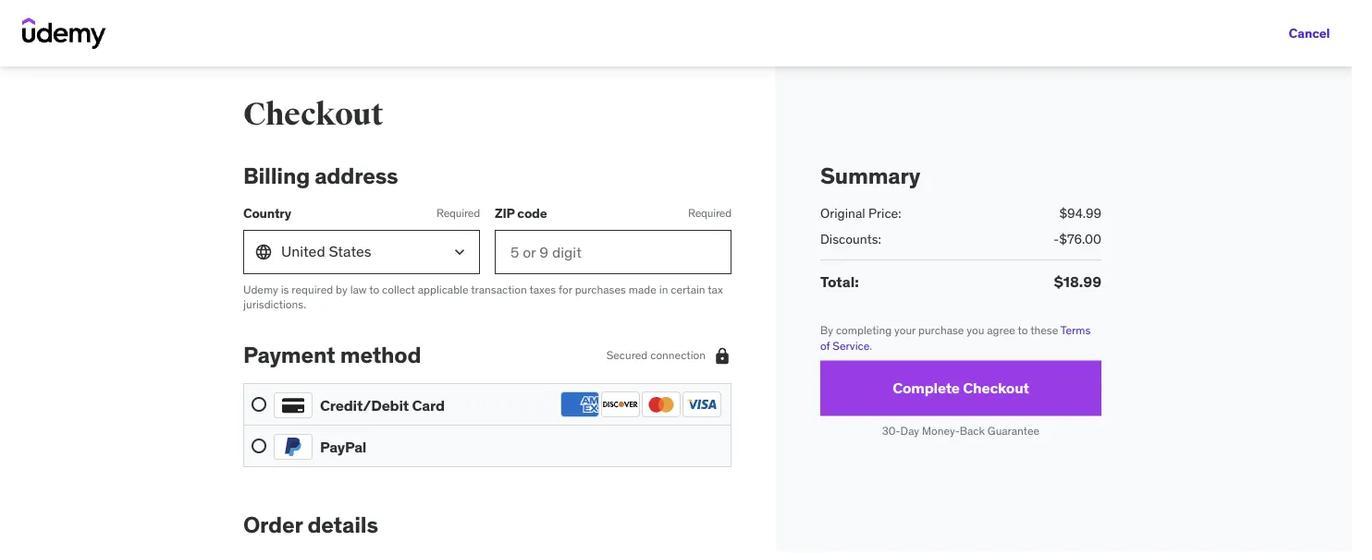 Task type: describe. For each thing, give the bounding box(es) containing it.
credit/debit card
[[320, 396, 445, 415]]

original price:
[[820, 205, 901, 222]]

purchases
[[575, 282, 626, 297]]

law
[[350, 282, 367, 297]]

0 vertical spatial checkout
[[243, 95, 383, 134]]

of
[[820, 339, 830, 353]]

order
[[243, 512, 303, 539]]

complete checkout
[[893, 379, 1029, 398]]

order details
[[243, 512, 378, 539]]

cancel button
[[1289, 15, 1330, 52]]

$18.99
[[1054, 273, 1101, 292]]

complete
[[893, 379, 960, 398]]

connection
[[650, 349, 706, 363]]

required
[[292, 282, 333, 297]]

terms of service link
[[820, 323, 1091, 353]]

agree
[[987, 323, 1015, 338]]

certain
[[671, 282, 705, 297]]

country
[[243, 205, 291, 221]]

secured connection
[[606, 349, 706, 363]]

back
[[960, 425, 985, 439]]

paypal image
[[274, 435, 313, 461]]

zip code
[[495, 205, 547, 221]]

billing address
[[243, 162, 398, 190]]

applicable
[[418, 282, 468, 297]]

- $76.00
[[1054, 231, 1101, 248]]

terms
[[1061, 323, 1091, 338]]

by
[[820, 323, 833, 338]]

required for zip code
[[688, 206, 732, 220]]

these
[[1030, 323, 1058, 338]]

visa image
[[682, 392, 721, 418]]

total:
[[820, 273, 859, 292]]

details
[[307, 512, 378, 539]]

completing
[[836, 323, 892, 338]]

30-
[[882, 425, 900, 439]]

udemy image
[[22, 18, 106, 49]]

5 or 9 digit text field
[[495, 230, 732, 274]]

day
[[900, 425, 919, 439]]

price:
[[868, 205, 901, 222]]

paypal
[[320, 438, 366, 457]]

cancel
[[1289, 25, 1330, 41]]

address
[[315, 162, 398, 190]]

to inside udemy is required by law to collect applicable transaction taxes for purchases made in certain tax jurisdictions.
[[369, 282, 379, 297]]

card
[[412, 396, 445, 415]]



Task type: vqa. For each thing, say whether or not it's contained in the screenshot.
left LECTURES
no



Task type: locate. For each thing, give the bounding box(es) containing it.
30-day money-back guarantee
[[882, 425, 1040, 439]]

-
[[1054, 231, 1059, 248]]

checkout inside button
[[963, 379, 1029, 398]]

payment method element
[[243, 342, 732, 468]]

money-
[[922, 425, 960, 439]]

jurisdictions.
[[243, 298, 306, 312]]

code
[[517, 205, 547, 221]]

terms of service
[[820, 323, 1091, 353]]

transaction
[[471, 282, 527, 297]]

to right law
[[369, 282, 379, 297]]

purchase
[[918, 323, 964, 338]]

is
[[281, 282, 289, 297]]

in
[[659, 282, 668, 297]]

credit/debit card button
[[252, 392, 723, 419]]

secured
[[606, 349, 648, 363]]

discover image
[[601, 392, 640, 418]]

1 vertical spatial to
[[1018, 323, 1028, 338]]

required for country
[[436, 206, 480, 220]]

your
[[894, 323, 916, 338]]

required
[[436, 206, 480, 220], [688, 206, 732, 220]]

mastercard image
[[642, 392, 681, 418]]

$76.00
[[1059, 231, 1101, 248]]

tax
[[708, 282, 723, 297]]

0 horizontal spatial required
[[436, 206, 480, 220]]

.
[[870, 339, 872, 353]]

for
[[559, 282, 572, 297]]

2 required from the left
[[688, 206, 732, 220]]

service
[[833, 339, 870, 353]]

complete checkout button
[[820, 361, 1101, 417]]

payment method
[[243, 342, 421, 369]]

checkout up billing address
[[243, 95, 383, 134]]

small image
[[713, 347, 732, 365]]

taxes
[[529, 282, 556, 297]]

0 horizontal spatial checkout
[[243, 95, 383, 134]]

$94.99
[[1059, 205, 1101, 222]]

checkout
[[243, 95, 383, 134], [963, 379, 1029, 398]]

by
[[336, 282, 347, 297]]

zip
[[495, 205, 515, 221]]

billing
[[243, 162, 310, 190]]

credit/debit
[[320, 396, 409, 415]]

card image
[[274, 393, 313, 419]]

you
[[967, 323, 984, 338]]

summary
[[820, 162, 920, 190]]

method
[[340, 342, 421, 369]]

collect
[[382, 282, 415, 297]]

0 vertical spatial to
[[369, 282, 379, 297]]

required left the zip
[[436, 206, 480, 220]]

checkout up guarantee
[[963, 379, 1029, 398]]

payment
[[243, 342, 335, 369]]

discounts:
[[820, 231, 881, 248]]

paypal button
[[252, 434, 723, 461]]

1 horizontal spatial checkout
[[963, 379, 1029, 398]]

guarantee
[[988, 425, 1040, 439]]

udemy
[[243, 282, 278, 297]]

1 horizontal spatial to
[[1018, 323, 1028, 338]]

original
[[820, 205, 865, 222]]

amex image
[[560, 392, 599, 418]]

1 horizontal spatial required
[[688, 206, 732, 220]]

made
[[629, 282, 656, 297]]

to left these
[[1018, 323, 1028, 338]]

required up tax
[[688, 206, 732, 220]]

by completing your purchase you agree to these
[[820, 323, 1061, 338]]

summary element
[[820, 162, 1101, 293]]

0 horizontal spatial to
[[369, 282, 379, 297]]

udemy is required by law to collect applicable transaction taxes for purchases made in certain tax jurisdictions.
[[243, 282, 723, 312]]

1 required from the left
[[436, 206, 480, 220]]

to
[[369, 282, 379, 297], [1018, 323, 1028, 338]]

1 vertical spatial checkout
[[963, 379, 1029, 398]]

billing address element
[[243, 162, 732, 313]]



